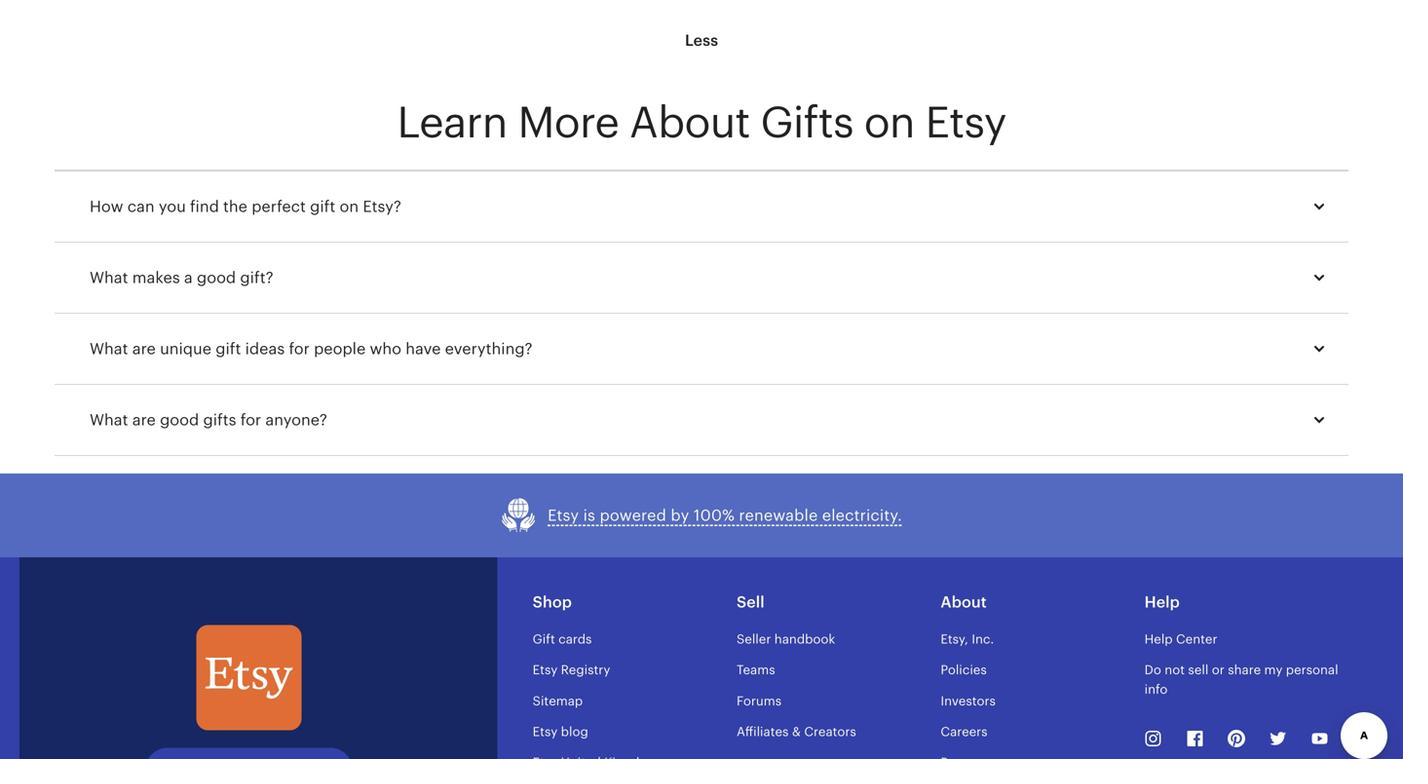 Task type: describe. For each thing, give the bounding box(es) containing it.
share
[[1228, 663, 1261, 678]]

info
[[1145, 682, 1168, 697]]

gift cards
[[533, 632, 592, 647]]

what for what are good gifts for anyone?
[[90, 411, 128, 429]]

etsy is powered by 100% renewable electricity.
[[548, 507, 902, 524]]

investors link
[[941, 694, 996, 708]]

do
[[1145, 663, 1162, 678]]

not
[[1165, 663, 1185, 678]]

electricity.
[[822, 507, 902, 524]]

good inside 'dropdown button'
[[160, 411, 199, 429]]

sitemap
[[533, 694, 583, 708]]

&
[[792, 724, 801, 739]]

affiliates & creators link
[[737, 724, 856, 739]]

have
[[406, 340, 441, 358]]

center
[[1176, 632, 1218, 647]]

0 horizontal spatial about
[[629, 98, 750, 147]]

seller
[[737, 632, 771, 647]]

find
[[190, 198, 219, 215]]

by
[[671, 507, 689, 524]]

careers
[[941, 724, 988, 739]]

on inside dropdown button
[[340, 198, 359, 215]]

gift
[[533, 632, 555, 647]]

forums link
[[737, 694, 782, 708]]

affiliates & creators
[[737, 724, 856, 739]]

my
[[1265, 663, 1283, 678]]

etsy registry
[[533, 663, 610, 678]]

or
[[1212, 663, 1225, 678]]

registry
[[561, 663, 610, 678]]

etsy registry link
[[533, 663, 610, 678]]

0 vertical spatial on
[[864, 98, 915, 147]]

etsy for etsy is powered by 100% renewable electricity.
[[548, 507, 579, 524]]

more
[[518, 98, 619, 147]]

do not sell or share my personal info
[[1145, 663, 1339, 697]]

seller handbook link
[[737, 632, 836, 647]]

what are unique gift ideas for people who have everything? button
[[72, 326, 1349, 372]]

less button
[[668, 17, 736, 64]]

sell
[[737, 594, 765, 611]]

etsy?
[[363, 198, 401, 215]]

learn more about gifts on etsy
[[397, 98, 1006, 147]]

forums
[[737, 694, 782, 708]]

teams link
[[737, 663, 775, 678]]

what are good gifts for anyone? button
[[72, 397, 1349, 444]]

can
[[127, 198, 155, 215]]

what are good gifts for anyone?
[[90, 411, 327, 429]]

who
[[370, 340, 402, 358]]

affiliates
[[737, 724, 789, 739]]

sitemap link
[[533, 694, 583, 708]]

creators
[[804, 724, 856, 739]]

help for help center
[[1145, 632, 1173, 647]]

learn
[[397, 98, 507, 147]]

for inside 'dropdown button'
[[240, 411, 261, 429]]

ideas
[[245, 340, 285, 358]]

how can you find the perfect gift on etsy? button
[[72, 183, 1349, 230]]

etsy, inc.
[[941, 632, 994, 647]]

policies link
[[941, 663, 987, 678]]

sell
[[1188, 663, 1209, 678]]

cards
[[559, 632, 592, 647]]

learn more about gifts on etsy tab panel
[[55, 172, 1349, 456]]

teams
[[737, 663, 775, 678]]



Task type: locate. For each thing, give the bounding box(es) containing it.
etsy
[[925, 98, 1006, 147], [548, 507, 579, 524], [533, 663, 558, 678], [533, 724, 558, 739]]

investors
[[941, 694, 996, 708]]

gift cards link
[[533, 632, 592, 647]]

help center link
[[1145, 632, 1218, 647]]

etsy blog
[[533, 724, 588, 739]]

for inside dropdown button
[[289, 340, 310, 358]]

careers link
[[941, 724, 988, 739]]

are inside what are good gifts for anyone? 'dropdown button'
[[132, 411, 156, 429]]

1 vertical spatial what
[[90, 340, 128, 358]]

what
[[90, 269, 128, 287], [90, 340, 128, 358], [90, 411, 128, 429]]

about up the etsy, inc. at the right of the page
[[941, 594, 987, 611]]

0 horizontal spatial for
[[240, 411, 261, 429]]

renewable
[[739, 507, 818, 524]]

1 vertical spatial good
[[160, 411, 199, 429]]

what for what are unique gift ideas for people who have everything?
[[90, 340, 128, 358]]

how can you find the perfect gift on etsy?
[[90, 198, 401, 215]]

1 vertical spatial about
[[941, 594, 987, 611]]

what inside 'dropdown button'
[[90, 411, 128, 429]]

gift
[[310, 198, 336, 215], [216, 340, 241, 358]]

are left unique
[[132, 340, 156, 358]]

what makes a good gift?
[[90, 269, 273, 287]]

2 what from the top
[[90, 340, 128, 358]]

what for what makes a good gift?
[[90, 269, 128, 287]]

gift inside dropdown button
[[216, 340, 241, 358]]

0 vertical spatial good
[[197, 269, 236, 287]]

people
[[314, 340, 366, 358]]

the
[[223, 198, 248, 215]]

good right the a
[[197, 269, 236, 287]]

for
[[289, 340, 310, 358], [240, 411, 261, 429]]

1 horizontal spatial about
[[941, 594, 987, 611]]

seller handbook
[[737, 632, 836, 647]]

help for help
[[1145, 594, 1180, 611]]

how
[[90, 198, 123, 215]]

what makes a good gift? button
[[72, 254, 1349, 301]]

0 vertical spatial help
[[1145, 594, 1180, 611]]

1 vertical spatial help
[[1145, 632, 1173, 647]]

what inside dropdown button
[[90, 340, 128, 358]]

unique
[[160, 340, 211, 358]]

on left 'etsy?'
[[340, 198, 359, 215]]

help up the do
[[1145, 632, 1173, 647]]

good inside "dropdown button"
[[197, 269, 236, 287]]

good left gifts
[[160, 411, 199, 429]]

a
[[184, 269, 193, 287]]

perfect
[[252, 198, 306, 215]]

help center
[[1145, 632, 1218, 647]]

are
[[132, 340, 156, 358], [132, 411, 156, 429]]

1 what from the top
[[90, 269, 128, 287]]

etsy for etsy registry
[[533, 663, 558, 678]]

1 vertical spatial for
[[240, 411, 261, 429]]

for right ideas
[[289, 340, 310, 358]]

gift inside dropdown button
[[310, 198, 336, 215]]

0 vertical spatial about
[[629, 98, 750, 147]]

etsy inside button
[[548, 507, 579, 524]]

what inside "dropdown button"
[[90, 269, 128, 287]]

good
[[197, 269, 236, 287], [160, 411, 199, 429]]

less
[[685, 32, 718, 49]]

powered
[[600, 507, 667, 524]]

on right the gifts
[[864, 98, 915, 147]]

1 help from the top
[[1145, 594, 1180, 611]]

are left gifts
[[132, 411, 156, 429]]

makes
[[132, 269, 180, 287]]

0 vertical spatial gift
[[310, 198, 336, 215]]

about
[[629, 98, 750, 147], [941, 594, 987, 611]]

0 vertical spatial what
[[90, 269, 128, 287]]

gifts
[[761, 98, 854, 147]]

etsy for etsy blog
[[533, 724, 558, 739]]

100%
[[694, 507, 735, 524]]

personal
[[1286, 663, 1339, 678]]

are inside what are unique gift ideas for people who have everything? dropdown button
[[132, 340, 156, 358]]

1 horizontal spatial gift
[[310, 198, 336, 215]]

2 vertical spatial what
[[90, 411, 128, 429]]

you
[[159, 198, 186, 215]]

handbook
[[775, 632, 836, 647]]

what are unique gift ideas for people who have everything?
[[90, 340, 533, 358]]

do not sell or share my personal info link
[[1145, 663, 1339, 697]]

gift right "perfect"
[[310, 198, 336, 215]]

is
[[583, 507, 596, 524]]

1 horizontal spatial on
[[864, 98, 915, 147]]

policies
[[941, 663, 987, 678]]

gift?
[[240, 269, 273, 287]]

etsy blog link
[[533, 724, 588, 739]]

0 horizontal spatial on
[[340, 198, 359, 215]]

1 vertical spatial gift
[[216, 340, 241, 358]]

are for unique
[[132, 340, 156, 358]]

1 vertical spatial are
[[132, 411, 156, 429]]

2 are from the top
[[132, 411, 156, 429]]

etsy, inc. link
[[941, 632, 994, 647]]

2 help from the top
[[1145, 632, 1173, 647]]

are for good
[[132, 411, 156, 429]]

0 vertical spatial are
[[132, 340, 156, 358]]

on
[[864, 98, 915, 147], [340, 198, 359, 215]]

3 what from the top
[[90, 411, 128, 429]]

1 horizontal spatial for
[[289, 340, 310, 358]]

everything?
[[445, 340, 533, 358]]

anyone?
[[265, 411, 327, 429]]

help
[[1145, 594, 1180, 611], [1145, 632, 1173, 647]]

for right gifts
[[240, 411, 261, 429]]

gift left ideas
[[216, 340, 241, 358]]

1 vertical spatial on
[[340, 198, 359, 215]]

1 are from the top
[[132, 340, 156, 358]]

inc.
[[972, 632, 994, 647]]

gifts
[[203, 411, 236, 429]]

blog
[[561, 724, 588, 739]]

0 vertical spatial for
[[289, 340, 310, 358]]

0 horizontal spatial gift
[[216, 340, 241, 358]]

etsy is powered by 100% renewable electricity. button
[[501, 497, 902, 534]]

help up the help center
[[1145, 594, 1180, 611]]

etsy,
[[941, 632, 969, 647]]

about down less dropdown button
[[629, 98, 750, 147]]

shop
[[533, 594, 572, 611]]



Task type: vqa. For each thing, say whether or not it's contained in the screenshot.
Etsy's
no



